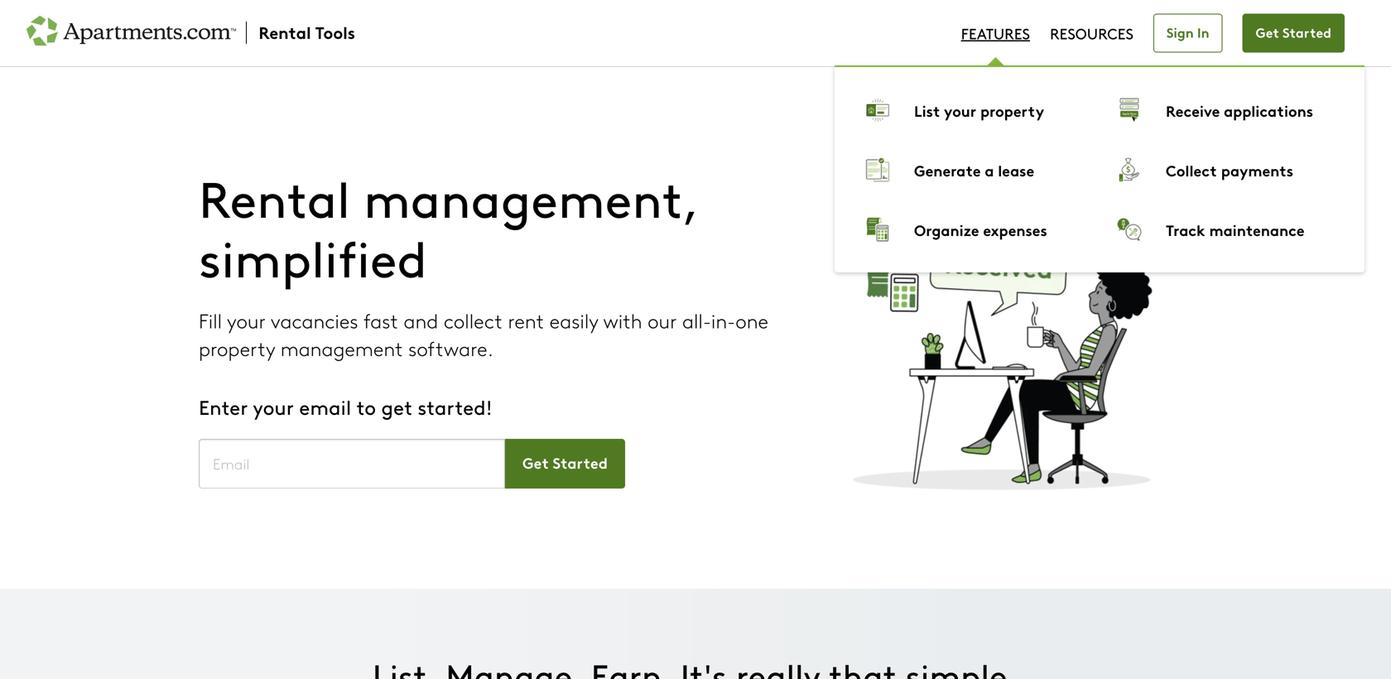 Task type: describe. For each thing, give the bounding box(es) containing it.
started
[[1283, 22, 1332, 41]]

simplified
[[199, 222, 427, 291]]

started!
[[418, 393, 493, 421]]

receive
[[1167, 99, 1221, 121]]

rent
[[508, 307, 545, 334]]

a
[[985, 159, 995, 181]]

fill your vacancies fast and collect rent easily with our all-in-one property management software.
[[199, 307, 769, 362]]

property inside "link"
[[981, 99, 1045, 121]]

get
[[382, 393, 413, 421]]

organize expenses link
[[915, 215, 1094, 244]]

expenses
[[984, 219, 1048, 240]]

collect payments
[[1167, 159, 1294, 181]]

software.
[[409, 335, 494, 362]]

vacancies
[[271, 307, 358, 334]]

management,
[[364, 163, 698, 231]]

receive applications
[[1167, 99, 1314, 121]]

sign in
[[1167, 22, 1210, 41]]

collect
[[1167, 159, 1218, 181]]

home image
[[27, 13, 356, 53]]

applications icon image
[[1114, 94, 1147, 127]]

list
[[915, 99, 941, 121]]

listing image
[[862, 94, 895, 127]]

money icon image
[[1114, 153, 1147, 186]]

collect
[[444, 307, 503, 334]]

generate a lease
[[915, 159, 1035, 181]]

in
[[1198, 22, 1210, 41]]

and
[[404, 307, 438, 334]]

your for list
[[944, 99, 977, 121]]

lease icon image
[[862, 153, 895, 186]]

enter
[[199, 393, 248, 421]]

applications
[[1225, 99, 1314, 121]]

a relaxed woman holding a cup of coffee after having received a payment online. image
[[829, 159, 1180, 497]]

features
[[962, 23, 1031, 43]]

our
[[648, 307, 677, 334]]

sign in link
[[1154, 14, 1223, 53]]

with
[[604, 307, 643, 334]]

email
[[299, 393, 351, 421]]

organize expenses
[[915, 219, 1048, 240]]

list your property link
[[915, 96, 1094, 124]]

list your property
[[915, 99, 1045, 121]]

management
[[281, 335, 403, 362]]



Task type: locate. For each thing, give the bounding box(es) containing it.
2 menu bar from the top
[[835, 65, 1365, 273]]

to
[[357, 393, 376, 421]]

2 vertical spatial your
[[253, 393, 294, 421]]

track
[[1167, 219, 1206, 240]]

your for fill
[[227, 307, 266, 334]]

track maintenance
[[1167, 219, 1305, 240]]

property inside fill your vacancies fast and collect rent easily with our all-in-one property management software.
[[199, 335, 275, 362]]

Enter your email to get started! email field
[[199, 439, 505, 489]]

property
[[981, 99, 1045, 121], [199, 335, 275, 362]]

resources button
[[1051, 13, 1134, 53]]

fast
[[364, 307, 399, 334]]

calculator icon image
[[862, 213, 895, 246]]

1 vertical spatial property
[[199, 335, 275, 362]]

get started link
[[1243, 14, 1346, 53]]

your for enter
[[253, 393, 294, 421]]

get
[[1256, 22, 1280, 41]]

0 horizontal spatial property
[[199, 335, 275, 362]]

generate
[[915, 159, 981, 181]]

fill
[[199, 307, 222, 334]]

lease
[[999, 159, 1035, 181]]

track maintenance link
[[1167, 215, 1346, 244]]

1 vertical spatial your
[[227, 307, 266, 334]]

rental
[[199, 163, 350, 231]]

property up lease
[[981, 99, 1045, 121]]

easily
[[550, 307, 599, 334]]

0 vertical spatial property
[[981, 99, 1045, 121]]

0 vertical spatial your
[[944, 99, 977, 121]]

None submit
[[505, 439, 625, 489]]

in-
[[712, 307, 736, 334]]

organize
[[915, 219, 980, 240]]

payments
[[1222, 159, 1294, 181]]

your inside fill your vacancies fast and collect rent easily with our all-in-one property management software.
[[227, 307, 266, 334]]

1 menu bar from the top
[[835, 13, 1365, 273]]

menu bar
[[835, 13, 1365, 273], [835, 65, 1365, 273]]

generate a lease link
[[915, 156, 1094, 184]]

your
[[944, 99, 977, 121], [227, 307, 266, 334], [253, 393, 294, 421]]

collect payments link
[[1167, 156, 1346, 184]]

sign
[[1167, 22, 1194, 41]]

your inside "link"
[[944, 99, 977, 121]]

features button
[[962, 13, 1031, 53]]

one
[[736, 307, 769, 334]]

maintenance
[[1210, 219, 1305, 240]]

property down "fill"
[[199, 335, 275, 362]]

enter your email to get started!
[[199, 393, 493, 421]]

rental management, simplified
[[199, 163, 698, 291]]

your right 'list'
[[944, 99, 977, 121]]

maintenance icon image
[[1114, 213, 1147, 246]]

your right "fill"
[[227, 307, 266, 334]]

1 horizontal spatial property
[[981, 99, 1045, 121]]

your right enter
[[253, 393, 294, 421]]

get started
[[1256, 22, 1332, 41]]

all-
[[683, 307, 712, 334]]

resources
[[1051, 23, 1134, 43]]

receive applications link
[[1167, 96, 1346, 124]]



Task type: vqa. For each thing, say whether or not it's contained in the screenshot.
Travel
no



